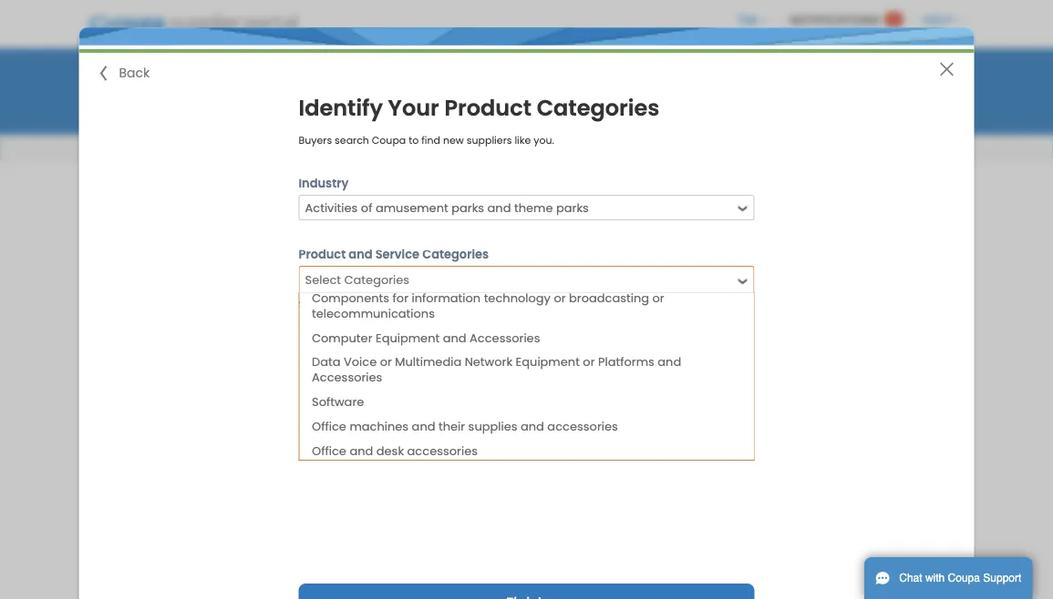 Task type: locate. For each thing, give the bounding box(es) containing it.
looking
[[743, 191, 783, 206]]

unspsc
[[383, 297, 422, 311]]

profile left get
[[457, 191, 492, 206]]

your
[[429, 191, 453, 206], [853, 191, 878, 206]]

components for information technology or broadcasting or telecommunications option
[[300, 286, 754, 326]]

1 horizontal spatial accessories
[[547, 419, 618, 435]]

2 your from the left
[[853, 191, 878, 206]]

with
[[925, 573, 945, 585]]

coupa inside identify your product categories dialog
[[372, 133, 406, 148]]

1 vertical spatial equipment
[[515, 354, 579, 371]]

and
[[349, 246, 373, 263], [442, 330, 466, 346], [657, 354, 681, 371], [411, 419, 435, 435], [520, 419, 544, 435], [349, 443, 373, 460]]

categories
[[537, 93, 660, 124], [422, 246, 489, 263]]

1 horizontal spatial coupa
[[613, 191, 651, 206]]

you
[[481, 297, 500, 311]]

computer
[[311, 330, 372, 346]]

0 vertical spatial accessories
[[469, 330, 540, 346]]

or left last
[[652, 290, 664, 306]]

identify your product categories
[[299, 93, 660, 124]]

accessories up software
[[311, 370, 382, 386]]

2 horizontal spatial coupa
[[948, 573, 980, 585]]

product up select
[[299, 246, 346, 263]]

1 vertical spatial to
[[495, 191, 506, 206]]

multimedia
[[395, 354, 461, 371]]

to for get
[[495, 191, 506, 206]]

1 horizontal spatial to
[[495, 191, 506, 206]]

1 horizontal spatial product
[[444, 93, 532, 124]]

and left the their
[[411, 419, 435, 435]]

office machines and their supplies and accessories option
[[300, 415, 754, 440]]

to inside identify your product categories dialog
[[409, 133, 419, 148]]

identify
[[299, 93, 383, 124]]

0 vertical spatial office
[[311, 419, 346, 435]]

your
[[388, 93, 439, 124]]

1 vertical spatial accessories
[[407, 443, 477, 460]]

information
[[411, 290, 480, 306]]

and down the copy
[[657, 354, 681, 371]]

their
[[438, 419, 465, 435]]

or right voice
[[379, 354, 392, 371]]

the
[[332, 297, 348, 311]]

profile
[[457, 191, 492, 206], [709, 338, 743, 353]]

for left items at the top right of the page
[[787, 191, 802, 206]]

0 horizontal spatial product
[[299, 246, 346, 263]]

updated
[[722, 296, 769, 310]]

last updated
[[694, 296, 769, 310]]

0 vertical spatial for
[[787, 191, 802, 206]]

coupa
[[372, 133, 406, 148], [613, 191, 651, 206], [948, 573, 980, 585]]

1 horizontal spatial accessories
[[469, 330, 540, 346]]

supplies
[[468, 419, 517, 435]]

equipment
[[375, 330, 439, 346], [515, 354, 579, 371]]

0 vertical spatial product
[[444, 93, 532, 124]]

accessories up network
[[469, 330, 540, 346]]

tim
[[407, 262, 448, 291]]

progress
[[712, 248, 763, 262]]

coupa right search
[[372, 133, 406, 148]]

1 vertical spatial for
[[392, 290, 408, 306]]

accessories
[[469, 330, 540, 346], [311, 370, 382, 386]]

Product and Service Categories text field
[[300, 268, 731, 292]]

like
[[515, 133, 531, 148]]

to inside alert
[[495, 191, 506, 206]]

last
[[694, 296, 719, 310]]

or right "serve."
[[553, 290, 565, 306]]

1 horizontal spatial equipment
[[515, 354, 579, 371]]

to
[[409, 133, 419, 148], [495, 191, 506, 206]]

categories up you.
[[537, 93, 660, 124]]

for
[[787, 191, 802, 206], [392, 290, 408, 306]]

chat with coupa support
[[899, 573, 1022, 585]]

office
[[311, 419, 346, 435], [311, 443, 346, 460]]

and left desk
[[349, 443, 373, 460]]

select
[[299, 297, 329, 311]]

0 horizontal spatial your
[[429, 191, 453, 206]]

coupa right with
[[948, 573, 980, 585]]

1 horizontal spatial for
[[787, 191, 802, 206]]

1 vertical spatial categories
[[422, 246, 489, 263]]

home
[[103, 62, 141, 80]]

to left get
[[495, 191, 506, 206]]

or left platforms
[[582, 354, 595, 371]]

coupa inside the chat with coupa support button
[[948, 573, 980, 585]]

copy
[[675, 338, 705, 353]]

home link
[[91, 57, 153, 85]]

telecommunications
[[311, 305, 434, 322]]

0 vertical spatial equipment
[[375, 330, 439, 346]]

categories
[[425, 297, 479, 311]]

for inside alert
[[787, 191, 802, 206]]

0 horizontal spatial for
[[392, 290, 408, 306]]

categories up "information"
[[422, 246, 489, 263]]

1 horizontal spatial profile
[[709, 338, 743, 353]]

software
[[311, 394, 364, 411]]

serve.
[[503, 297, 532, 311]]

coupa inside "complete your profile to get discovered by coupa buyers that are looking for items in your category." alert
[[613, 191, 651, 206]]

support
[[983, 573, 1022, 585]]

or
[[553, 290, 565, 306], [652, 290, 664, 306], [379, 354, 392, 371], [582, 354, 595, 371]]

0 horizontal spatial categories
[[422, 246, 489, 263]]

0 vertical spatial to
[[409, 133, 419, 148]]

0 horizontal spatial to
[[409, 133, 419, 148]]

0 horizontal spatial profile
[[457, 191, 492, 206]]

1 horizontal spatial your
[[853, 191, 878, 206]]

0 vertical spatial coupa
[[372, 133, 406, 148]]

coupa supplier portal image
[[75, 3, 310, 48]]

equipment down computer equipment and accessories option
[[515, 354, 579, 371]]

equipment up the multimedia
[[375, 330, 439, 346]]

accessories down the their
[[407, 443, 477, 460]]

0 horizontal spatial accessories
[[311, 370, 382, 386]]

0 vertical spatial accessories
[[547, 419, 618, 435]]

to left find
[[409, 133, 419, 148]]

1 vertical spatial profile
[[709, 338, 743, 353]]

1 vertical spatial office
[[311, 443, 346, 460]]

profile left url
[[709, 338, 743, 353]]

accessories
[[547, 419, 618, 435], [407, 443, 477, 460]]

product
[[444, 93, 532, 124], [299, 246, 346, 263]]

0 vertical spatial profile
[[457, 191, 492, 206]]

1 vertical spatial product
[[299, 246, 346, 263]]

2 vertical spatial coupa
[[948, 573, 980, 585]]

complete your profile to get discovered by coupa buyers that are looking for items in your category.
[[370, 191, 933, 206]]

0 horizontal spatial coupa
[[372, 133, 406, 148]]

broadcasting
[[569, 290, 649, 306]]

your right "complete"
[[429, 191, 453, 206]]

coupa right by
[[613, 191, 651, 206]]

find
[[421, 133, 440, 148]]

address
[[365, 579, 416, 593]]

industry
[[299, 175, 349, 191]]

search
[[335, 133, 369, 148]]

1 horizontal spatial categories
[[537, 93, 660, 124]]

1 vertical spatial accessories
[[311, 370, 382, 386]]

to for find
[[409, 133, 419, 148]]

coupa for chat
[[948, 573, 980, 585]]

0 vertical spatial categories
[[537, 93, 660, 124]]

1 vertical spatial coupa
[[613, 191, 651, 206]]

your right the in
[[853, 191, 878, 206]]

accessories down software option
[[547, 419, 618, 435]]

primary
[[315, 579, 362, 593]]

and left service
[[349, 246, 373, 263]]

product up suppliers
[[444, 93, 532, 124]]

progress bar
[[79, 49, 974, 53]]

for right 10
[[392, 290, 408, 306]]



Task type: vqa. For each thing, say whether or not it's contained in the screenshot.
Coupa in identify your product categories dialog
yes



Task type: describe. For each thing, give the bounding box(es) containing it.
top
[[351, 297, 368, 311]]

suppliers
[[467, 133, 512, 148]]

close image
[[940, 62, 954, 77]]

data voice or multimedia network equipment or platforms and accessories option
[[300, 351, 754, 391]]

components
[[311, 290, 389, 306]]

0 horizontal spatial accessories
[[407, 443, 477, 460]]

complete your profile to get discovered by coupa buyers that are looking for items in your category. alert
[[315, 176, 964, 221]]

by
[[596, 191, 609, 206]]

Industry text field
[[300, 196, 731, 220]]

complete
[[370, 191, 425, 206]]

chat with coupa support button
[[864, 558, 1032, 600]]

profile progress
[[671, 248, 763, 262]]

url
[[747, 338, 772, 353]]

burton
[[455, 262, 531, 291]]

network
[[464, 354, 512, 371]]

in
[[839, 191, 849, 206]]

buyers
[[654, 191, 693, 206]]

copy profile url
[[675, 338, 772, 353]]

data
[[311, 354, 340, 371]]

primary address
[[315, 579, 416, 593]]

chat
[[899, 573, 922, 585]]

identify your product categories dialog
[[79, 27, 974, 600]]

buyers search coupa to find new suppliers like you.
[[299, 133, 554, 148]]

tim burton enterprises
[[407, 262, 667, 291]]

category.
[[881, 191, 933, 206]]

back
[[119, 64, 150, 82]]

technology
[[483, 290, 550, 306]]

copy profile url button
[[675, 336, 772, 354]]

software option
[[300, 391, 754, 415]]

2 office from the top
[[311, 443, 346, 460]]

get
[[509, 191, 527, 206]]

platforms
[[598, 354, 654, 371]]

new
[[443, 133, 464, 148]]

and down software option
[[520, 419, 544, 435]]

components for information technology or broadcasting or telecommunications computer equipment and accessories data voice or multimedia network equipment or platforms and accessories software office machines and their supplies and accessories office and desk accessories
[[311, 290, 681, 460]]

that
[[696, 191, 717, 206]]

product and service categories list box
[[299, 286, 755, 464]]

computer equipment and accessories option
[[300, 326, 754, 351]]

tim burton enterprises banner
[[308, 241, 983, 600]]

1 your from the left
[[429, 191, 453, 206]]

you.
[[534, 133, 554, 148]]

10
[[371, 297, 380, 311]]

profile inside copy profile url button
[[709, 338, 743, 353]]

for inside components for information technology or broadcasting or telecommunications computer equipment and accessories data voice or multimedia network equipment or platforms and accessories software office machines and their supplies and accessories office and desk accessories
[[392, 290, 408, 306]]

tim burton enterprises image
[[315, 241, 388, 315]]

buyers
[[299, 133, 332, 148]]

voice
[[343, 354, 376, 371]]

categories for product and service categories
[[422, 246, 489, 263]]

discovered
[[531, 191, 592, 206]]

categories for identify your product categories
[[537, 93, 660, 124]]

back button
[[101, 64, 150, 83]]

are
[[721, 191, 739, 206]]

machines
[[349, 419, 408, 435]]

enterprises
[[538, 262, 667, 291]]

items
[[805, 191, 836, 206]]

desk
[[376, 443, 404, 460]]

product and service categories
[[299, 246, 489, 263]]

background image
[[315, 362, 964, 533]]

profile inside "complete your profile to get discovered by coupa buyers that are looking for items in your category." alert
[[457, 191, 492, 206]]

office and desk accessories option
[[300, 440, 754, 464]]

coupa for buyers
[[372, 133, 406, 148]]

and down categories
[[442, 330, 466, 346]]

service
[[375, 246, 420, 263]]

select the top 10 unspsc categories you serve.
[[299, 297, 532, 311]]

1 office from the top
[[311, 419, 346, 435]]

profile
[[671, 248, 708, 262]]

0 horizontal spatial equipment
[[375, 330, 439, 346]]



